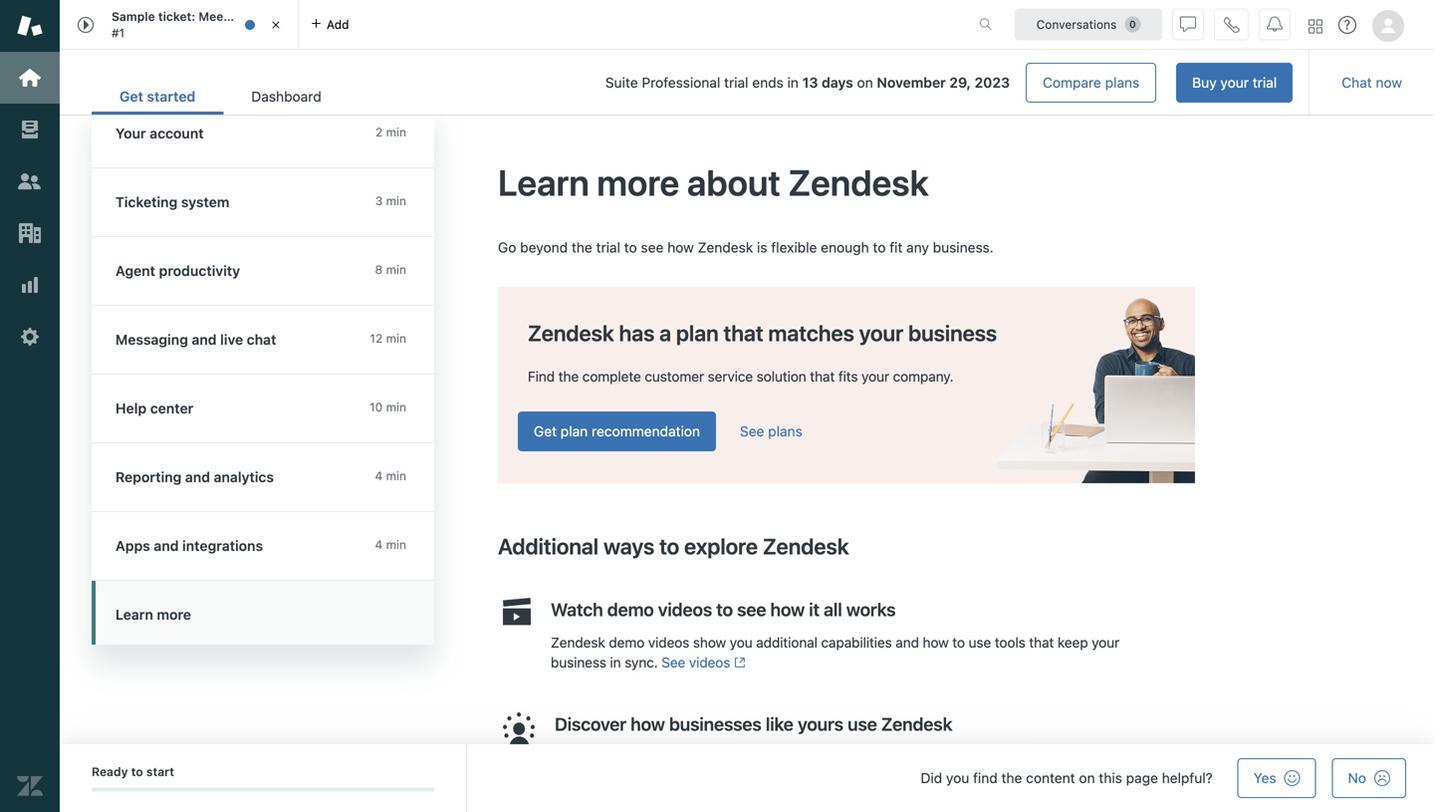 Task type: locate. For each thing, give the bounding box(es) containing it.
4 min for analytics
[[375, 469, 407, 483]]

4
[[375, 469, 383, 483], [375, 538, 383, 551]]

min inside messaging and live chat heading
[[386, 331, 407, 345]]

business down watch
[[551, 654, 607, 670]]

learn more heading
[[92, 581, 454, 637]]

demo for watch
[[607, 599, 654, 620]]

suite professional trial ends in 13 days on november 29, 2023
[[606, 74, 1010, 91]]

0 vertical spatial videos
[[658, 599, 712, 620]]

0 vertical spatial plans
[[1106, 74, 1140, 91]]

2 horizontal spatial that
[[1030, 634, 1054, 650]]

trial down notifications icon
[[1253, 74, 1278, 91]]

1 horizontal spatial you
[[947, 770, 970, 786]]

4 min for integrations
[[375, 538, 407, 551]]

0 vertical spatial more
[[597, 161, 680, 203]]

get
[[120, 88, 143, 105], [534, 423, 557, 439]]

0 horizontal spatial see
[[662, 654, 686, 670]]

works
[[847, 599, 896, 620]]

4 inside reporting and analytics heading
[[375, 469, 383, 483]]

and down works
[[896, 634, 920, 650]]

min inside agent productivity heading
[[386, 263, 407, 276]]

reporting and analytics
[[116, 469, 274, 485]]

close image
[[266, 15, 286, 35]]

chat
[[1342, 74, 1373, 91]]

0 vertical spatial get
[[120, 88, 143, 105]]

enough
[[821, 239, 869, 255]]

demo inside the zendesk demo videos show you additional capabilities and how to use tools that keep your business in sync.
[[609, 634, 645, 650]]

1 vertical spatial in
[[610, 654, 621, 670]]

zendesk up find
[[528, 320, 614, 346]]

now
[[1376, 74, 1403, 91]]

see videos
[[662, 654, 731, 670]]

use left tools
[[969, 634, 992, 650]]

more for learn more about zendesk
[[597, 161, 680, 203]]

and inside heading
[[154, 538, 179, 554]]

and for integrations
[[154, 538, 179, 554]]

0 vertical spatial learn
[[498, 161, 590, 203]]

you up (opens in a new tab) image
[[730, 634, 753, 650]]

tabs tab list
[[60, 0, 959, 50]]

1 vertical spatial on
[[1080, 770, 1096, 786]]

that inside the zendesk demo videos show you additional capabilities and how to use tools that keep your business in sync.
[[1030, 634, 1054, 650]]

demo up sync.
[[609, 634, 645, 650]]

your up company.
[[860, 320, 904, 346]]

you right did
[[947, 770, 970, 786]]

see videos link
[[662, 654, 746, 670]]

1 vertical spatial use
[[848, 713, 878, 735]]

zendesk down watch
[[551, 634, 605, 650]]

main element
[[0, 0, 60, 812]]

days
[[822, 74, 854, 91]]

use inside the zendesk demo videos show you additional capabilities and how to use tools that keep your business in sync.
[[969, 634, 992, 650]]

0 horizontal spatial see
[[641, 239, 664, 255]]

trial right beyond
[[596, 239, 621, 255]]

2 min from the top
[[386, 194, 407, 208]]

get inside button
[[534, 423, 557, 439]]

no button
[[1333, 758, 1407, 798]]

1 horizontal spatial on
[[1080, 770, 1096, 786]]

messaging
[[116, 331, 188, 348]]

2 4 from the top
[[375, 538, 383, 551]]

5 min from the top
[[386, 400, 407, 414]]

videos down show at the bottom of page
[[689, 654, 731, 670]]

0 horizontal spatial you
[[730, 634, 753, 650]]

business up company.
[[909, 320, 998, 346]]

chat
[[247, 331, 276, 348]]

1 horizontal spatial in
[[788, 74, 799, 91]]

service
[[708, 368, 753, 384]]

more down the apps and integrations
[[157, 606, 191, 623]]

you inside the zendesk demo videos show you additional capabilities and how to use tools that keep your business in sync.
[[730, 634, 753, 650]]

7 min from the top
[[386, 538, 407, 551]]

plans inside see plans button
[[768, 423, 803, 439]]

tab
[[60, 0, 299, 50]]

min inside your account 'heading'
[[386, 125, 407, 139]]

demo right watch
[[607, 599, 654, 620]]

start
[[146, 765, 174, 779]]

0 vertical spatial business
[[909, 320, 998, 346]]

1 vertical spatial 4
[[375, 538, 383, 551]]

to right ways
[[660, 533, 680, 559]]

1 vertical spatial that
[[810, 368, 835, 384]]

reporting
[[116, 469, 182, 485]]

8
[[375, 263, 383, 276]]

4 min inside apps and integrations heading
[[375, 538, 407, 551]]

videos up show at the bottom of page
[[658, 599, 712, 620]]

your
[[1221, 74, 1249, 91], [860, 320, 904, 346], [862, 368, 890, 384], [1092, 634, 1120, 650]]

how left tools
[[923, 634, 949, 650]]

find
[[974, 770, 998, 786]]

1 horizontal spatial use
[[969, 634, 992, 650]]

min inside apps and integrations heading
[[386, 538, 407, 551]]

see right sync.
[[662, 654, 686, 670]]

tools
[[995, 634, 1026, 650]]

plan
[[676, 320, 719, 346], [561, 423, 588, 439]]

12
[[370, 331, 383, 345]]

customer
[[645, 368, 704, 384]]

min inside ticketing system heading
[[386, 194, 407, 208]]

button displays agent's chat status as invisible. image
[[1181, 16, 1197, 32]]

live
[[220, 331, 243, 348]]

1 vertical spatial demo
[[609, 634, 645, 650]]

and right apps
[[154, 538, 179, 554]]

reporting and analytics heading
[[92, 443, 454, 512]]

0 vertical spatial in
[[788, 74, 799, 91]]

6 min from the top
[[386, 469, 407, 483]]

2 vertical spatial that
[[1030, 634, 1054, 650]]

footer containing did you find the content on this page helpful?
[[60, 744, 1435, 812]]

learn more
[[116, 606, 191, 623]]

chat now
[[1342, 74, 1403, 91]]

min for reporting and analytics
[[386, 469, 407, 483]]

your right fits
[[862, 368, 890, 384]]

see down 'find the complete customer service solution that fits your company.'
[[740, 423, 765, 439]]

learn for learn more
[[116, 606, 153, 623]]

1 horizontal spatial more
[[597, 161, 680, 203]]

to left tools
[[953, 634, 965, 650]]

conversations
[[1037, 17, 1117, 31]]

4 min from the top
[[386, 331, 407, 345]]

professional
[[642, 74, 721, 91]]

see plans
[[740, 423, 803, 439]]

1 vertical spatial business
[[551, 654, 607, 670]]

more left about
[[597, 161, 680, 203]]

1 4 min from the top
[[375, 469, 407, 483]]

learn down apps
[[116, 606, 153, 623]]

learn inside dropdown button
[[116, 606, 153, 623]]

29,
[[950, 74, 971, 91]]

matches
[[769, 320, 855, 346]]

min for agent productivity
[[386, 263, 407, 276]]

0 horizontal spatial business
[[551, 654, 607, 670]]

demo for zendesk
[[609, 634, 645, 650]]

see inside button
[[740, 423, 765, 439]]

go beyond the trial to see how zendesk is flexible enough to fit any business.
[[498, 239, 994, 255]]

videos
[[658, 599, 712, 620], [648, 634, 690, 650], [689, 654, 731, 670]]

0 horizontal spatial more
[[157, 606, 191, 623]]

sample ticket: meet the ticket #1
[[112, 10, 287, 40]]

footer
[[60, 744, 1435, 812]]

0 horizontal spatial learn
[[116, 606, 153, 623]]

0 horizontal spatial get
[[120, 88, 143, 105]]

use right "yours"
[[848, 713, 878, 735]]

solution
[[757, 368, 807, 384]]

min inside help center heading
[[386, 400, 407, 414]]

more inside the content-title region
[[597, 161, 680, 203]]

3 min from the top
[[386, 263, 407, 276]]

2 vertical spatial videos
[[689, 654, 731, 670]]

how right discover
[[631, 713, 665, 735]]

get down find
[[534, 423, 557, 439]]

get started
[[120, 88, 196, 105]]

your inside button
[[1221, 74, 1249, 91]]

to inside the zendesk demo videos show you additional capabilities and how to use tools that keep your business in sync.
[[953, 634, 965, 650]]

admin image
[[17, 324, 43, 350]]

0 vertical spatial you
[[730, 634, 753, 650]]

plan inside button
[[561, 423, 588, 439]]

0 vertical spatial 4 min
[[375, 469, 407, 483]]

zendesk up 'enough'
[[789, 161, 929, 203]]

0 vertical spatial that
[[724, 320, 764, 346]]

plans for compare plans
[[1106, 74, 1140, 91]]

1 horizontal spatial trial
[[724, 74, 749, 91]]

this
[[1099, 770, 1123, 786]]

min for your account
[[386, 125, 407, 139]]

see up additional
[[737, 599, 767, 620]]

see up a
[[641, 239, 664, 255]]

yours
[[798, 713, 844, 735]]

additional ways to explore zendesk
[[498, 533, 849, 559]]

4 inside apps and integrations heading
[[375, 538, 383, 551]]

0 horizontal spatial plans
[[768, 423, 803, 439]]

the
[[231, 10, 251, 24], [572, 239, 593, 255], [559, 368, 579, 384], [1002, 770, 1023, 786]]

videos for to
[[658, 599, 712, 620]]

more for learn more
[[157, 606, 191, 623]]

get up your
[[120, 88, 143, 105]]

system
[[181, 194, 230, 210]]

0 vertical spatial use
[[969, 634, 992, 650]]

to left the start
[[131, 765, 143, 779]]

your right keep
[[1092, 634, 1120, 650]]

in left sync.
[[610, 654, 621, 670]]

1 vertical spatial videos
[[648, 634, 690, 650]]

apps and integrations heading
[[92, 512, 454, 581]]

1 vertical spatial 4 min
[[375, 538, 407, 551]]

and
[[192, 331, 217, 348], [185, 469, 210, 485], [154, 538, 179, 554], [896, 634, 920, 650]]

1 vertical spatial plans
[[768, 423, 803, 439]]

trial left ends
[[724, 74, 749, 91]]

see
[[740, 423, 765, 439], [662, 654, 686, 670]]

business
[[909, 320, 998, 346], [551, 654, 607, 670]]

1 horizontal spatial plan
[[676, 320, 719, 346]]

plans for see plans
[[768, 423, 803, 439]]

tab list
[[92, 78, 349, 115]]

plans inside compare plans button
[[1106, 74, 1140, 91]]

plans down solution
[[768, 423, 803, 439]]

and left live
[[192, 331, 217, 348]]

that left keep
[[1030, 634, 1054, 650]]

min for apps and integrations
[[386, 538, 407, 551]]

more
[[597, 161, 680, 203], [157, 606, 191, 623]]

ticket:
[[158, 10, 196, 24]]

zendesk inside the content-title region
[[789, 161, 929, 203]]

use
[[969, 634, 992, 650], [848, 713, 878, 735]]

that up 'find the complete customer service solution that fits your company.'
[[724, 320, 764, 346]]

that left fits
[[810, 368, 835, 384]]

trial inside button
[[1253, 74, 1278, 91]]

more inside dropdown button
[[157, 606, 191, 623]]

messaging and live chat heading
[[92, 306, 454, 375]]

4 for reporting and analytics
[[375, 469, 383, 483]]

zendesk inside the zendesk demo videos show you additional capabilities and how to use tools that keep your business in sync.
[[551, 634, 605, 650]]

0 horizontal spatial plan
[[561, 423, 588, 439]]

your right buy
[[1221, 74, 1249, 91]]

business inside the zendesk demo videos show you additional capabilities and how to use tools that keep your business in sync.
[[551, 654, 607, 670]]

how inside the zendesk demo videos show you additional capabilities and how to use tools that keep your business in sync.
[[923, 634, 949, 650]]

0 horizontal spatial in
[[610, 654, 621, 670]]

2 horizontal spatial trial
[[1253, 74, 1278, 91]]

on left this
[[1080, 770, 1096, 786]]

plans right compare
[[1106, 74, 1140, 91]]

how
[[668, 239, 694, 255], [771, 599, 805, 620], [923, 634, 949, 650], [631, 713, 665, 735]]

find the complete customer service solution that fits your company.
[[528, 368, 954, 384]]

videos inside the zendesk demo videos show you additional capabilities and how to use tools that keep your business in sync.
[[648, 634, 690, 650]]

min for help center
[[386, 400, 407, 414]]

did
[[921, 770, 943, 786]]

1 min from the top
[[386, 125, 407, 139]]

1 vertical spatial learn
[[116, 606, 153, 623]]

0 vertical spatial on
[[857, 74, 874, 91]]

fit
[[890, 239, 903, 255]]

0 vertical spatial see
[[740, 423, 765, 439]]

to up has
[[624, 239, 637, 255]]

0 vertical spatial 4
[[375, 469, 383, 483]]

plan right a
[[676, 320, 719, 346]]

your account heading
[[92, 100, 454, 168]]

on right days
[[857, 74, 874, 91]]

plans
[[1106, 74, 1140, 91], [768, 423, 803, 439]]

business.
[[933, 239, 994, 255]]

how down learn more about zendesk
[[668, 239, 694, 255]]

4 min inside reporting and analytics heading
[[375, 469, 407, 483]]

1 horizontal spatial plans
[[1106, 74, 1140, 91]]

agent
[[116, 263, 155, 279]]

plan down the complete
[[561, 423, 588, 439]]

1 horizontal spatial learn
[[498, 161, 590, 203]]

1 horizontal spatial see
[[740, 423, 765, 439]]

1 vertical spatial get
[[534, 423, 557, 439]]

1 horizontal spatial that
[[810, 368, 835, 384]]

in left 13
[[788, 74, 799, 91]]

businesses
[[669, 713, 762, 735]]

1 horizontal spatial get
[[534, 423, 557, 439]]

2 4 min from the top
[[375, 538, 407, 551]]

0 vertical spatial demo
[[607, 599, 654, 620]]

1 vertical spatial see
[[662, 654, 686, 670]]

agent productivity
[[116, 263, 240, 279]]

0 horizontal spatial on
[[857, 74, 874, 91]]

watch demo videos to see how it all works
[[551, 599, 896, 620]]

November 29, 2023 text field
[[877, 74, 1010, 91]]

videos for show
[[648, 634, 690, 650]]

ends
[[753, 74, 784, 91]]

learn inside the content-title region
[[498, 161, 590, 203]]

sample
[[112, 10, 155, 24]]

did you find the content on this page helpful?
[[921, 770, 1213, 786]]

learn up beyond
[[498, 161, 590, 203]]

customers image
[[17, 168, 43, 194]]

content-title region
[[498, 159, 1196, 206]]

videos up see videos
[[648, 634, 690, 650]]

learn
[[498, 161, 590, 203], [116, 606, 153, 623]]

integrations
[[182, 538, 263, 554]]

buy your trial button
[[1177, 63, 1293, 103]]

trial for your
[[1253, 74, 1278, 91]]

section
[[365, 63, 1293, 103]]

1 vertical spatial see
[[737, 599, 767, 620]]

compare plans button
[[1026, 63, 1157, 103]]

in
[[788, 74, 799, 91], [610, 654, 621, 670]]

recommendation
[[592, 423, 700, 439]]

that
[[724, 320, 764, 346], [810, 368, 835, 384], [1030, 634, 1054, 650]]

1 4 from the top
[[375, 469, 383, 483]]

1 vertical spatial more
[[157, 606, 191, 623]]

ticketing system heading
[[92, 168, 454, 237]]

add
[[327, 17, 349, 31]]

dashboard
[[251, 88, 322, 105]]

1 vertical spatial plan
[[561, 423, 588, 439]]

and left the analytics
[[185, 469, 210, 485]]

learn more button
[[92, 581, 430, 637]]

2 min
[[376, 125, 407, 139]]

min inside reporting and analytics heading
[[386, 469, 407, 483]]



Task type: describe. For each thing, give the bounding box(es) containing it.
to up show at the bottom of page
[[717, 599, 733, 620]]

min for messaging and live chat
[[386, 331, 407, 345]]

tab list containing get started
[[92, 78, 349, 115]]

see plans button
[[740, 422, 803, 440]]

watch
[[551, 599, 603, 620]]

conversations button
[[1015, 8, 1163, 40]]

learn more about zendesk
[[498, 161, 929, 203]]

text image
[[996, 298, 1196, 483]]

page
[[1127, 770, 1159, 786]]

organizations image
[[17, 220, 43, 246]]

help
[[116, 400, 147, 416]]

go
[[498, 239, 517, 255]]

0 horizontal spatial that
[[724, 320, 764, 346]]

analytics
[[214, 469, 274, 485]]

0 horizontal spatial use
[[848, 713, 878, 735]]

progress-bar progress bar
[[92, 788, 434, 792]]

0 horizontal spatial trial
[[596, 239, 621, 255]]

get for get started
[[120, 88, 143, 105]]

fits
[[839, 368, 858, 384]]

zendesk support image
[[17, 13, 43, 39]]

see for see videos
[[662, 654, 686, 670]]

zendesk up did
[[882, 713, 953, 735]]

8 min
[[375, 263, 407, 276]]

3 min
[[375, 194, 407, 208]]

apps and integrations
[[116, 538, 263, 554]]

flexible
[[772, 239, 817, 255]]

help center heading
[[92, 375, 454, 443]]

no
[[1349, 770, 1367, 786]]

discover how businesses like yours use zendesk
[[555, 713, 953, 735]]

it
[[809, 599, 820, 620]]

4 for apps and integrations
[[375, 538, 383, 551]]

reporting image
[[17, 272, 43, 298]]

explore
[[685, 533, 758, 559]]

and inside the zendesk demo videos show you additional capabilities and how to use tools that keep your business in sync.
[[896, 634, 920, 650]]

show
[[693, 634, 726, 650]]

sync.
[[625, 654, 658, 670]]

messaging and live chat
[[116, 331, 276, 348]]

started
[[147, 88, 196, 105]]

learn for learn more about zendesk
[[498, 161, 590, 203]]

your inside the zendesk demo videos show you additional capabilities and how to use tools that keep your business in sync.
[[1092, 634, 1120, 650]]

trial for professional
[[724, 74, 749, 91]]

see for see plans
[[740, 423, 765, 439]]

center
[[150, 400, 194, 416]]

get help image
[[1339, 16, 1357, 34]]

buy
[[1193, 74, 1217, 91]]

meet
[[199, 10, 228, 24]]

content
[[1026, 770, 1076, 786]]

13
[[803, 74, 818, 91]]

like
[[766, 713, 794, 735]]

chat now button
[[1326, 63, 1419, 103]]

zendesk up it
[[763, 533, 849, 559]]

min for ticketing system
[[386, 194, 407, 208]]

get plan recommendation button
[[518, 411, 716, 451]]

beyond
[[520, 239, 568, 255]]

get plan recommendation
[[534, 423, 700, 439]]

1 horizontal spatial see
[[737, 599, 767, 620]]

zendesk image
[[17, 773, 43, 799]]

ways
[[604, 533, 655, 559]]

and for live
[[192, 331, 217, 348]]

the inside sample ticket: meet the ticket #1
[[231, 10, 251, 24]]

12 min
[[370, 331, 407, 345]]

get for get plan recommendation
[[534, 423, 557, 439]]

keep
[[1058, 634, 1089, 650]]

about
[[687, 161, 781, 203]]

dashboard tab
[[223, 78, 349, 115]]

a
[[660, 320, 672, 346]]

has
[[619, 320, 655, 346]]

the inside footer
[[1002, 770, 1023, 786]]

ticketing system
[[116, 194, 230, 210]]

is
[[757, 239, 768, 255]]

0 vertical spatial see
[[641, 239, 664, 255]]

additional
[[498, 533, 599, 559]]

november
[[877, 74, 946, 91]]

yes button
[[1238, 758, 1317, 798]]

suite
[[606, 74, 638, 91]]

agent productivity heading
[[92, 237, 454, 306]]

get started image
[[17, 65, 43, 91]]

your
[[116, 125, 146, 141]]

find
[[528, 368, 555, 384]]

2
[[376, 125, 383, 139]]

(opens in a new tab) image
[[731, 657, 746, 669]]

and for analytics
[[185, 469, 210, 485]]

all
[[824, 599, 843, 620]]

how left it
[[771, 599, 805, 620]]

views image
[[17, 117, 43, 142]]

1 horizontal spatial business
[[909, 320, 998, 346]]

compare plans
[[1043, 74, 1140, 91]]

1 vertical spatial you
[[947, 770, 970, 786]]

capabilities
[[821, 634, 892, 650]]

tab containing sample ticket: meet the ticket
[[60, 0, 299, 50]]

0 vertical spatial plan
[[676, 320, 719, 346]]

buy your trial
[[1193, 74, 1278, 91]]

in inside the zendesk demo videos show you additional capabilities and how to use tools that keep your business in sync.
[[610, 654, 621, 670]]

apps
[[116, 538, 150, 554]]

to left fit
[[873, 239, 886, 255]]

section containing compare plans
[[365, 63, 1293, 103]]

on inside section
[[857, 74, 874, 91]]

10 min
[[370, 400, 407, 414]]

zendesk demo videos show you additional capabilities and how to use tools that keep your business in sync.
[[551, 634, 1120, 670]]

productivity
[[159, 263, 240, 279]]

on inside footer
[[1080, 770, 1096, 786]]

zendesk has a plan that matches your business
[[528, 320, 998, 346]]

zendesk products image
[[1309, 19, 1323, 33]]

ticket
[[254, 10, 287, 24]]

any
[[907, 239, 930, 255]]

zendesk left is
[[698, 239, 754, 255]]

notifications image
[[1267, 16, 1283, 32]]

10
[[370, 400, 383, 414]]

your account
[[116, 125, 204, 141]]

2023
[[975, 74, 1010, 91]]

helpful?
[[1162, 770, 1213, 786]]

ticketing
[[116, 194, 178, 210]]

help center
[[116, 400, 194, 416]]

ready
[[92, 765, 128, 779]]

ready to start
[[92, 765, 174, 779]]



Task type: vqa. For each thing, say whether or not it's contained in the screenshot.


